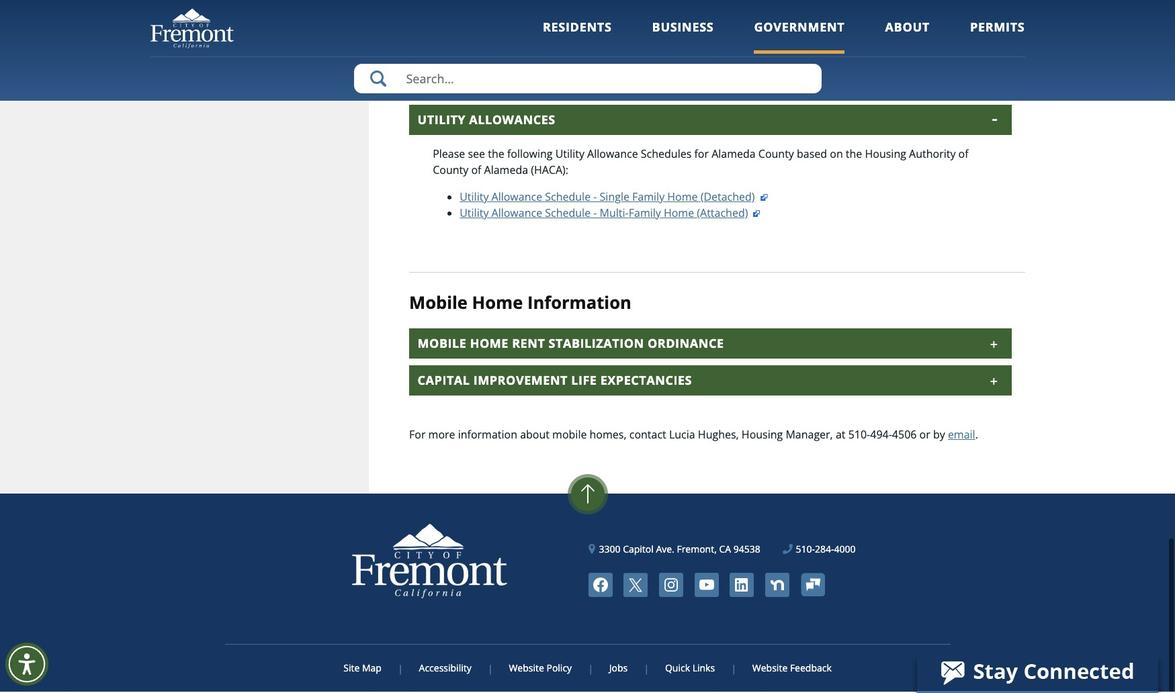 Task type: vqa. For each thing, say whether or not it's contained in the screenshot.
&
no



Task type: locate. For each thing, give the bounding box(es) containing it.
rent
[[512, 337, 545, 353]]

website policy link
[[492, 663, 590, 676]]

0 vertical spatial family
[[633, 191, 665, 206]]

utility inside please see the following utility allowance schedules for alameda county based on the housing authority of county of alameda (haca):
[[556, 148, 585, 163]]

0 horizontal spatial .
[[851, 62, 853, 77]]

0 vertical spatial email
[[823, 62, 851, 77]]

to
[[604, 0, 614, 13], [853, 46, 863, 61]]

by down reports
[[565, 14, 577, 29]]

city left are
[[636, 0, 655, 13]]

footer nd icon image
[[765, 574, 790, 599]]

with down the loan
[[656, 30, 677, 45]]

4506
[[892, 429, 917, 443]]

94538
[[734, 544, 761, 557]]

authority
[[909, 148, 956, 163]]

jobs
[[610, 663, 628, 676]]

contact
[[630, 429, 667, 443]]

accessibility
[[419, 663, 472, 676]]

1 vertical spatial 510-
[[796, 544, 815, 557]]

1 vertical spatial alameda
[[484, 164, 528, 179]]

residents
[[543, 19, 612, 35]]

0 vertical spatial schedule
[[545, 191, 591, 206]]

site
[[344, 663, 360, 676]]

the up shall
[[887, 0, 904, 13]]

housing right hughes,
[[742, 429, 783, 443]]

1 horizontal spatial website
[[753, 663, 788, 676]]

of left days
[[822, 0, 832, 13]]

. down borrowers
[[851, 62, 853, 77]]

2 website from the left
[[753, 663, 788, 676]]

obtained
[[585, 62, 630, 77]]

0 horizontal spatial spreadsheet
[[484, 62, 547, 77]]

1 horizontal spatial email link
[[948, 429, 976, 443]]

ordinance
[[648, 337, 724, 353]]

capitol
[[623, 544, 654, 557]]

(attached)
[[697, 207, 748, 222]]

with up current
[[493, 30, 515, 45]]

0 horizontal spatial and
[[685, 14, 704, 29]]

0 vertical spatial allowance
[[587, 148, 638, 163]]

email link down it on the top right
[[823, 62, 851, 77]]

information up can
[[525, 46, 585, 61]]

spreadsheet down shall
[[838, 30, 900, 45]]

on inside please see the following utility allowance schedules for alameda county based on the housing authority of county of alameda (haca):
[[830, 148, 843, 163]]

2 vertical spatial allowance
[[492, 207, 542, 222]]

1 vertical spatial each
[[580, 14, 604, 29]]

510-
[[849, 429, 871, 443], [796, 544, 815, 557]]

510- up footer my icon
[[796, 544, 815, 557]]

0 horizontal spatial with
[[493, 30, 515, 45]]

website left policy
[[509, 663, 544, 676]]

0 vertical spatial 510-
[[849, 429, 871, 443]]

1 vertical spatial email link
[[948, 429, 976, 443]]

1 with from the left
[[493, 30, 515, 45]]

1 horizontal spatial on
[[830, 148, 843, 163]]

quick
[[665, 663, 690, 676]]

on right based
[[830, 148, 843, 163]]

the down demonstrate
[[927, 30, 944, 45]]

the right it on the top right
[[866, 46, 882, 61]]

1 vertical spatial schedule
[[545, 207, 591, 222]]

allowance inside please see the following utility allowance schedules for alameda county based on the housing authority of county of alameda (haca):
[[587, 148, 638, 163]]

all
[[603, 46, 615, 61]]

alameda down following
[[484, 164, 528, 179]]

schedule down (haca):
[[545, 191, 591, 206]]

0 horizontal spatial email link
[[823, 62, 851, 77]]

county left based
[[759, 148, 794, 163]]

1 horizontal spatial with
[[656, 30, 677, 45]]

1 horizontal spatial their
[[657, 46, 681, 61]]

0 horizontal spatial county
[[433, 164, 469, 179]]

residents link
[[543, 19, 612, 53]]

the right based
[[846, 148, 863, 163]]

this
[[433, 62, 453, 77]]

footer fb icon image
[[589, 574, 613, 599]]

information
[[525, 46, 585, 61], [458, 429, 518, 443]]

0 horizontal spatial their
[[517, 30, 541, 45]]

stay connected image
[[917, 654, 1157, 692]]

with
[[493, 30, 515, 45], [656, 30, 677, 45], [903, 30, 924, 45]]

1 vertical spatial excel
[[456, 62, 482, 77]]

1 horizontal spatial each
[[948, 0, 971, 13]]

demonstrate
[[903, 14, 968, 29]]

website feedback
[[753, 663, 832, 676]]

alameda
[[712, 148, 756, 163], [484, 164, 528, 179]]

current
[[486, 46, 523, 61]]

regulatory up be
[[544, 30, 595, 45]]

0 horizontal spatial website
[[509, 663, 544, 676]]

1 horizontal spatial spreadsheet
[[838, 30, 900, 45]]

each up demonstrate
[[948, 0, 971, 13]]

to right reports
[[604, 0, 614, 13]]

email link right or
[[948, 429, 976, 443]]

1 horizontal spatial email
[[948, 429, 976, 443]]

following
[[507, 148, 553, 163]]

ave.
[[656, 544, 675, 557]]

.
[[851, 62, 853, 77], [976, 429, 979, 443]]

1 vertical spatial city
[[699, 30, 718, 45]]

1 vertical spatial on
[[830, 148, 843, 163]]

spreadsheet
[[838, 30, 900, 45], [484, 62, 547, 77]]

map
[[362, 663, 382, 676]]

city
[[636, 0, 655, 13], [699, 30, 718, 45]]

excel down necessary
[[456, 62, 482, 77]]

shall
[[877, 14, 900, 29]]

- left single
[[594, 191, 597, 206]]

capital
[[418, 373, 470, 390]]

3300 capitol ave. fremont, ca 94538
[[599, 544, 761, 557]]

2 horizontal spatial with
[[903, 30, 924, 45]]

1 horizontal spatial regulatory
[[707, 14, 758, 29]]

each
[[948, 0, 971, 13], [580, 14, 604, 29]]

(haca):
[[531, 164, 569, 179]]

housing down about
[[885, 46, 927, 61]]

the submission of annual reports to the city are due within a certain number of days after the close of each calendar year as specified by each property's loan and regulatory agreement.  borrowers shall demonstrate compliance with their regulatory agreement with the city by completing an excel spreadsheet with the necessary current information on all units in their applicable property and submit it to the housing division. this excel spreadsheet can be obtained by contacting the housing division by
[[433, 0, 972, 77]]

family right single
[[633, 191, 665, 206]]

1 horizontal spatial county
[[759, 148, 794, 163]]

mobile
[[409, 292, 468, 316], [418, 337, 467, 353]]

feedback
[[790, 663, 832, 676]]

0 vertical spatial regulatory
[[707, 14, 758, 29]]

their
[[517, 30, 541, 45], [657, 46, 681, 61]]

mobile inside tab list
[[418, 337, 467, 353]]

family down single
[[629, 207, 661, 222]]

each down reports
[[580, 14, 604, 29]]

mobile home rent stabilization ordinance
[[418, 337, 724, 353]]

1 vertical spatial county
[[433, 164, 469, 179]]

ca
[[719, 544, 731, 557]]

by down submit
[[808, 62, 820, 77]]

footer tw icon image
[[624, 574, 648, 599]]

information right more at the bottom left of page
[[458, 429, 518, 443]]

jobs link
[[592, 663, 645, 676]]

0 horizontal spatial city
[[636, 0, 655, 13]]

their up contacting
[[657, 46, 681, 61]]

and down due
[[685, 14, 704, 29]]

0 horizontal spatial information
[[458, 429, 518, 443]]

allowances
[[469, 113, 556, 129]]

county
[[759, 148, 794, 163], [433, 164, 469, 179]]

0 horizontal spatial excel
[[456, 62, 482, 77]]

to right it on the top right
[[853, 46, 863, 61]]

1 vertical spatial regulatory
[[544, 30, 595, 45]]

excel up submit
[[810, 30, 835, 45]]

housing left authority
[[865, 148, 907, 163]]

0 vertical spatial -
[[594, 191, 597, 206]]

within
[[699, 0, 730, 13]]

1 vertical spatial spreadsheet
[[484, 62, 547, 77]]

footer li icon image
[[730, 574, 754, 599]]

of up the as at the left of page
[[514, 0, 524, 13]]

1 horizontal spatial information
[[525, 46, 585, 61]]

schedule
[[545, 191, 591, 206], [545, 207, 591, 222]]

utility
[[418, 113, 466, 129], [556, 148, 585, 163], [460, 191, 489, 206], [460, 207, 489, 222]]

1 horizontal spatial 510-
[[849, 429, 871, 443]]

and down an
[[784, 46, 803, 61]]

of
[[514, 0, 524, 13], [822, 0, 832, 13], [935, 0, 945, 13], [959, 148, 969, 163], [471, 164, 482, 179]]

0 vertical spatial information
[[525, 46, 585, 61]]

city up applicable
[[699, 30, 718, 45]]

with down demonstrate
[[903, 30, 924, 45]]

home up rent
[[472, 292, 523, 316]]

0 vertical spatial their
[[517, 30, 541, 45]]

email down it on the top right
[[823, 62, 851, 77]]

specified
[[518, 14, 562, 29]]

regulatory
[[707, 14, 758, 29], [544, 30, 595, 45]]

agreement.
[[761, 14, 819, 29]]

-
[[594, 191, 597, 206], [594, 207, 597, 222]]

3 with from the left
[[903, 30, 924, 45]]

county down please
[[433, 164, 469, 179]]

0 vertical spatial email link
[[823, 62, 851, 77]]

by
[[565, 14, 577, 29], [721, 30, 733, 45], [633, 62, 645, 77], [808, 62, 820, 77], [934, 429, 946, 443]]

0 vertical spatial on
[[588, 46, 601, 61]]

alameda right "for"
[[712, 148, 756, 163]]

housing
[[885, 46, 927, 61], [722, 62, 763, 77], [865, 148, 907, 163], [742, 429, 783, 443]]

submission
[[454, 0, 511, 13]]

0 horizontal spatial regulatory
[[544, 30, 595, 45]]

1 horizontal spatial to
[[853, 46, 863, 61]]

1 vertical spatial mobile
[[418, 337, 467, 353]]

schedule left multi- at top
[[545, 207, 591, 222]]

0 horizontal spatial on
[[588, 46, 601, 61]]

0 horizontal spatial email
[[823, 62, 851, 77]]

0 vertical spatial to
[[604, 0, 614, 13]]

certain
[[741, 0, 776, 13]]

footer my icon image
[[801, 575, 825, 598]]

utility allowance schedule - multi-family home (attached) link
[[460, 207, 762, 222]]

0 vertical spatial excel
[[810, 30, 835, 45]]

their down specified
[[517, 30, 541, 45]]

housing inside please see the following utility allowance schedules for alameda county based on the housing authority of county of alameda (haca):
[[865, 148, 907, 163]]

0 vertical spatial alameda
[[712, 148, 756, 163]]

. right or
[[976, 429, 979, 443]]

compliance
[[433, 30, 490, 45]]

1 horizontal spatial .
[[976, 429, 979, 443]]

tab list containing mobile home rent stabilization ordinance
[[409, 330, 1012, 397]]

website left feedback
[[753, 663, 788, 676]]

utility allowances
[[418, 113, 556, 129]]

reports
[[564, 0, 601, 13]]

1 vertical spatial and
[[784, 46, 803, 61]]

the
[[433, 0, 452, 13]]

0 vertical spatial county
[[759, 148, 794, 163]]

0 vertical spatial .
[[851, 62, 853, 77]]

- left multi- at top
[[594, 207, 597, 222]]

email
[[823, 62, 851, 77], [948, 429, 976, 443]]

more
[[429, 429, 455, 443]]

borrowers
[[822, 14, 874, 29]]

please see the following utility allowance schedules for alameda county based on the housing authority of county of alameda (haca):
[[433, 148, 969, 179]]

1 website from the left
[[509, 663, 544, 676]]

1 horizontal spatial alameda
[[712, 148, 756, 163]]

it
[[844, 46, 850, 61]]

utility allowances tab list
[[409, 0, 1012, 245]]

the up the property's
[[617, 0, 633, 13]]

annual
[[527, 0, 561, 13]]

due
[[677, 0, 696, 13]]

information inside the "the submission of annual reports to the city are due within a certain number of days after the close of each calendar year as specified by each property's loan and regulatory agreement.  borrowers shall demonstrate compliance with their regulatory agreement with the city by completing an excel spreadsheet with the necessary current information on all units in their applicable property and submit it to the housing division. this excel spreadsheet can be obtained by contacting the housing division by"
[[525, 46, 585, 61]]

housing down 'property'
[[722, 62, 763, 77]]

email right or
[[948, 429, 976, 443]]

0 vertical spatial spreadsheet
[[838, 30, 900, 45]]

0 vertical spatial mobile
[[409, 292, 468, 316]]

on left all at the top right
[[588, 46, 601, 61]]

1 vertical spatial -
[[594, 207, 597, 222]]

1 vertical spatial .
[[976, 429, 979, 443]]

tab list
[[409, 330, 1012, 397]]

regulatory down a
[[707, 14, 758, 29]]

are
[[658, 0, 674, 13]]

510- right at
[[849, 429, 871, 443]]

0 horizontal spatial each
[[580, 14, 604, 29]]

about
[[520, 429, 550, 443]]

spreadsheet down current
[[484, 62, 547, 77]]



Task type: describe. For each thing, give the bounding box(es) containing it.
necessary
[[433, 46, 483, 61]]

division.
[[929, 46, 972, 61]]

about
[[886, 19, 930, 35]]

0 vertical spatial each
[[948, 0, 971, 13]]

be
[[570, 62, 583, 77]]

at
[[836, 429, 846, 443]]

number
[[779, 0, 819, 13]]

website for website feedback
[[753, 663, 788, 676]]

1 vertical spatial email
[[948, 429, 976, 443]]

close
[[906, 0, 932, 13]]

494-
[[871, 429, 892, 443]]

mobile for mobile home rent stabilization ordinance
[[418, 337, 467, 353]]

site map
[[344, 663, 382, 676]]

1 horizontal spatial city
[[699, 30, 718, 45]]

fremont,
[[677, 544, 717, 557]]

expectancies
[[601, 373, 692, 390]]

on inside the "the submission of annual reports to the city are due within a certain number of days after the close of each calendar year as specified by each property's loan and regulatory agreement.  borrowers shall demonstrate compliance with their regulatory agreement with the city by completing an excel spreadsheet with the necessary current information on all units in their applicable property and submit it to the housing division. this excel spreadsheet can be obtained by contacting the housing division by"
[[588, 46, 601, 61]]

business link
[[652, 19, 714, 53]]

capital improvement life expectancies
[[418, 373, 692, 390]]

mobile for mobile home information
[[409, 292, 468, 316]]

home down please see the following utility allowance schedules for alameda county based on the housing authority of county of alameda (haca):
[[668, 191, 698, 206]]

as
[[504, 14, 515, 29]]

for
[[409, 429, 426, 443]]

property
[[738, 46, 781, 61]]

1 - from the top
[[594, 191, 597, 206]]

government
[[754, 19, 845, 35]]

2 - from the top
[[594, 207, 597, 222]]

after
[[860, 0, 884, 13]]

by down units
[[633, 62, 645, 77]]

of right authority
[[959, 148, 969, 163]]

based
[[797, 148, 827, 163]]

utility allowance schedule - single family home (detached) utility allowance schedule - multi-family home (attached)
[[460, 191, 755, 222]]

1 horizontal spatial and
[[784, 46, 803, 61]]

footer ig icon image
[[659, 574, 684, 599]]

2 with from the left
[[656, 30, 677, 45]]

1 vertical spatial their
[[657, 46, 681, 61]]

hughes,
[[698, 429, 739, 443]]

Search text field
[[354, 64, 822, 93]]

510- inside columnusercontrol3 "main content"
[[849, 429, 871, 443]]

3300
[[599, 544, 621, 557]]

home left rent
[[470, 337, 509, 353]]

improvement
[[474, 373, 568, 390]]

1 vertical spatial allowance
[[492, 191, 542, 206]]

permits link
[[971, 19, 1025, 53]]

in
[[645, 46, 655, 61]]

mobile home information
[[409, 292, 632, 316]]

the right see
[[488, 148, 505, 163]]

1 vertical spatial family
[[629, 207, 661, 222]]

284-
[[815, 544, 834, 557]]

1 horizontal spatial excel
[[810, 30, 835, 45]]

completing
[[735, 30, 791, 45]]

division
[[766, 62, 806, 77]]

home left (attached)
[[664, 207, 694, 222]]

of down see
[[471, 164, 482, 179]]

2 schedule from the top
[[545, 207, 591, 222]]

government link
[[754, 19, 845, 53]]

1 schedule from the top
[[545, 191, 591, 206]]

see
[[468, 148, 485, 163]]

an
[[794, 30, 807, 45]]

information
[[528, 292, 632, 316]]

email .
[[823, 62, 853, 77]]

homes,
[[590, 429, 627, 443]]

email link for email .
[[823, 62, 851, 77]]

policy
[[547, 663, 572, 676]]

0 vertical spatial city
[[636, 0, 655, 13]]

loan
[[660, 14, 682, 29]]

quick links
[[665, 663, 715, 676]]

footer yt icon image
[[695, 574, 719, 599]]

stabilization
[[549, 337, 644, 353]]

permits
[[971, 19, 1025, 35]]

mobile
[[553, 429, 587, 443]]

contacting
[[648, 62, 700, 77]]

email link for for more information about mobile homes, contact lucia hughes, housing manager, at 510-494-4506 or by email .
[[948, 429, 976, 443]]

site map link
[[344, 663, 399, 676]]

by right or
[[934, 429, 946, 443]]

please
[[433, 148, 465, 163]]

business
[[652, 19, 714, 35]]

lucia
[[669, 429, 695, 443]]

email inside utility allowances tab list
[[823, 62, 851, 77]]

schedules
[[641, 148, 692, 163]]

agreement
[[598, 30, 653, 45]]

multi-
[[600, 207, 629, 222]]

applicable
[[684, 46, 735, 61]]

1 vertical spatial to
[[853, 46, 863, 61]]

manager,
[[786, 429, 833, 443]]

for more information about mobile homes, contact lucia hughes, housing manager, at 510-494-4506 or by email .
[[409, 429, 979, 443]]

life
[[571, 373, 597, 390]]

. inside utility allowances tab list
[[851, 62, 853, 77]]

by up applicable
[[721, 30, 733, 45]]

1 vertical spatial information
[[458, 429, 518, 443]]

the down the loan
[[680, 30, 696, 45]]

website feedback link
[[735, 663, 832, 676]]

of up demonstrate
[[935, 0, 945, 13]]

0 horizontal spatial alameda
[[484, 164, 528, 179]]

the down applicable
[[703, 62, 719, 77]]

units
[[618, 46, 642, 61]]

year
[[479, 14, 501, 29]]

calendar
[[433, 14, 476, 29]]

website for website policy
[[509, 663, 544, 676]]

single
[[600, 191, 630, 206]]

property's
[[606, 14, 658, 29]]

or
[[920, 429, 931, 443]]

4000
[[834, 544, 856, 557]]

a
[[733, 0, 739, 13]]

about link
[[886, 19, 930, 53]]

accessibility link
[[402, 663, 489, 676]]

can
[[550, 62, 567, 77]]

quick links link
[[648, 663, 733, 676]]

0 vertical spatial and
[[685, 14, 704, 29]]

0 horizontal spatial to
[[604, 0, 614, 13]]

submit
[[806, 46, 841, 61]]

0 horizontal spatial 510-
[[796, 544, 815, 557]]

columnusercontrol3 main content
[[369, 0, 1025, 495]]

510-284-4000
[[796, 544, 856, 557]]



